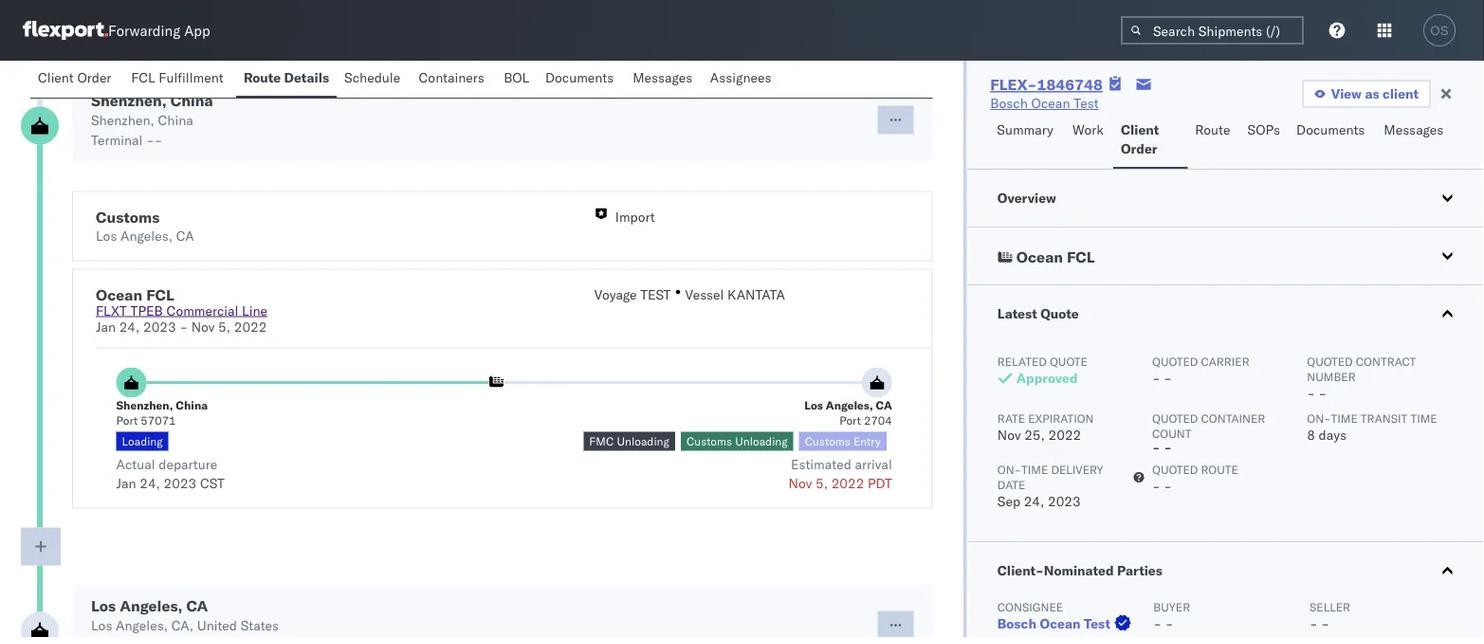 Task type: locate. For each thing, give the bounding box(es) containing it.
0 vertical spatial client order button
[[30, 61, 124, 98]]

1 vertical spatial order
[[1121, 140, 1158, 157]]

documents
[[545, 69, 614, 86], [1297, 121, 1365, 138]]

messages button down client
[[1377, 113, 1454, 169]]

1 horizontal spatial port
[[840, 414, 861, 428]]

angeles, up 2704
[[826, 399, 873, 413]]

china for shenzhen, china port 57071 loading actual departure jan 24, 2023 cst
[[176, 399, 208, 413]]

bosch ocean test
[[991, 95, 1099, 111], [997, 616, 1110, 632]]

1 vertical spatial 24,
[[140, 475, 160, 492]]

1 horizontal spatial messages button
[[1377, 113, 1454, 169]]

1 vertical spatial 2022
[[1048, 427, 1081, 443]]

shenzhen, for shenzhen, china shenzhen, china terminal --
[[91, 91, 167, 110]]

- inside ocean fcl flxt tpeb commercial line jan 24, 2023 - nov 5, 2022
[[180, 319, 188, 335]]

actual
[[116, 456, 155, 473]]

customs los angeles, ca
[[96, 208, 194, 244]]

ca inside the los angeles, ca port 2704
[[876, 399, 892, 413]]

shenzhen, for shenzhen, china port 57071 loading actual departure jan 24, 2023 cst
[[116, 399, 173, 413]]

client
[[38, 69, 74, 86], [1121, 121, 1159, 138]]

1 unloading from the left
[[617, 435, 670, 449]]

1 horizontal spatial client order
[[1121, 121, 1159, 157]]

-
[[146, 132, 154, 148], [154, 132, 163, 148], [180, 319, 188, 335], [1152, 370, 1160, 387], [1164, 370, 1172, 387], [1307, 385, 1315, 402], [1319, 385, 1327, 402], [1152, 439, 1160, 456], [1164, 439, 1172, 456], [1152, 478, 1160, 495], [1164, 478, 1172, 495], [1153, 616, 1162, 632], [1165, 616, 1173, 632], [1310, 616, 1318, 632], [1321, 616, 1329, 632]]

documents down view
[[1297, 121, 1365, 138]]

1 vertical spatial bosch
[[997, 616, 1036, 632]]

parties
[[1117, 563, 1162, 579]]

0 vertical spatial 24,
[[119, 319, 140, 335]]

1 vertical spatial 5,
[[816, 475, 828, 492]]

bosch ocean test link down consignee
[[997, 615, 1135, 634]]

test down 1846748
[[1074, 95, 1099, 111]]

1 vertical spatial documents
[[1297, 121, 1365, 138]]

24, down actual
[[140, 475, 160, 492]]

fcl for ocean fcl flxt tpeb commercial line jan 24, 2023 - nov 5, 2022
[[146, 286, 174, 305]]

jan inside ocean fcl flxt tpeb commercial line jan 24, 2023 - nov 5, 2022
[[96, 319, 116, 335]]

unloading right fmc
[[617, 435, 670, 449]]

documents for rightmost 'documents' button
[[1297, 121, 1365, 138]]

0 horizontal spatial route
[[244, 69, 281, 86]]

latest
[[997, 305, 1037, 322]]

0 horizontal spatial client
[[38, 69, 74, 86]]

test down client-nominated parties
[[1084, 616, 1110, 632]]

0 vertical spatial nov
[[191, 319, 215, 335]]

25,
[[1024, 427, 1045, 443]]

0 vertical spatial client
[[38, 69, 74, 86]]

1 horizontal spatial route
[[1196, 121, 1231, 138]]

approved
[[1016, 370, 1078, 387]]

containers
[[419, 69, 485, 86]]

bol
[[504, 69, 530, 86]]

customs
[[96, 208, 160, 227], [687, 435, 732, 449], [805, 435, 851, 449]]

documents right bol button
[[545, 69, 614, 86]]

fcl up shenzhen, china shenzhen, china terminal --
[[131, 69, 155, 86]]

latest quote button
[[967, 286, 1485, 342]]

1 vertical spatial client order button
[[1114, 113, 1188, 169]]

on-
[[1307, 411, 1331, 425], [997, 462, 1021, 477]]

on- inside on-time transit time 8 days
[[1307, 411, 1331, 425]]

port
[[116, 414, 138, 428], [840, 414, 861, 428]]

client order button right "work"
[[1114, 113, 1188, 169]]

buyer - -
[[1153, 600, 1190, 632]]

ca for los angeles, ca port 2704
[[876, 399, 892, 413]]

0 horizontal spatial time
[[1021, 462, 1048, 477]]

quoted up number at the bottom of page
[[1307, 354, 1353, 369]]

quoted up count
[[1152, 411, 1198, 425]]

bosch down consignee
[[997, 616, 1036, 632]]

1 vertical spatial documents button
[[1289, 113, 1377, 169]]

documents for the top 'documents' button
[[545, 69, 614, 86]]

0 vertical spatial route
[[244, 69, 281, 86]]

2023 down on-time delivery date
[[1048, 493, 1081, 510]]

2 horizontal spatial customs
[[805, 435, 851, 449]]

bosch ocean test link up summary
[[991, 94, 1099, 113]]

2023 inside ocean fcl flxt tpeb commercial line jan 24, 2023 - nov 5, 2022
[[143, 319, 176, 335]]

kantata
[[728, 286, 785, 303]]

time inside on-time delivery date
[[1021, 462, 1048, 477]]

customs up estimated
[[805, 435, 851, 449]]

customs down terminal
[[96, 208, 160, 227]]

client order down "flexport." image
[[38, 69, 111, 86]]

1 horizontal spatial order
[[1121, 140, 1158, 157]]

order down forwarding app link
[[77, 69, 111, 86]]

jan left tpeb
[[96, 319, 116, 335]]

bosch down 'flex-'
[[991, 95, 1028, 111]]

china
[[171, 91, 213, 110], [158, 112, 193, 129], [176, 399, 208, 413]]

ca
[[176, 228, 194, 244], [876, 399, 892, 413], [186, 597, 208, 616]]

quoted inside quoted contract number - - rate expiration nov 25, 2022
[[1307, 354, 1353, 369]]

angeles,
[[121, 228, 173, 244], [826, 399, 873, 413], [120, 597, 183, 616], [116, 618, 168, 634]]

overview button
[[967, 170, 1485, 227]]

24, inside ocean fcl flxt tpeb commercial line jan 24, 2023 - nov 5, 2022
[[119, 319, 140, 335]]

client order right the work button
[[1121, 121, 1159, 157]]

route left sops
[[1196, 121, 1231, 138]]

quoted route - -
[[1152, 462, 1238, 495]]

test
[[641, 286, 671, 303]]

angeles, up tpeb
[[121, 228, 173, 244]]

ca up 2704
[[876, 399, 892, 413]]

2 vertical spatial ca
[[186, 597, 208, 616]]

0 horizontal spatial documents
[[545, 69, 614, 86]]

bosch ocean test down flex-1846748 link
[[991, 95, 1099, 111]]

contract
[[1356, 354, 1416, 369]]

2023 right flxt
[[143, 319, 176, 335]]

2 vertical spatial shenzhen,
[[116, 399, 173, 413]]

0 vertical spatial ca
[[176, 228, 194, 244]]

ocean up latest quote
[[1016, 248, 1063, 267]]

2 vertical spatial china
[[176, 399, 208, 413]]

0 horizontal spatial 5,
[[218, 319, 231, 335]]

fcl inside ocean fcl flxt tpeb commercial line jan 24, 2023 - nov 5, 2022
[[146, 286, 174, 305]]

messages for messages button to the left
[[633, 69, 693, 86]]

1 vertical spatial on-
[[997, 462, 1021, 477]]

ca inside los angeles, ca los angeles, ca, united states
[[186, 597, 208, 616]]

china down fcl fulfillment button at top left
[[158, 112, 193, 129]]

pdt
[[868, 475, 892, 492]]

1 vertical spatial nov
[[997, 427, 1021, 443]]

nov down rate
[[997, 427, 1021, 443]]

5,
[[218, 319, 231, 335], [816, 475, 828, 492]]

0 horizontal spatial customs
[[96, 208, 160, 227]]

loading
[[122, 435, 163, 449]]

customs for customs unloading
[[687, 435, 732, 449]]

jan down actual
[[116, 475, 136, 492]]

seller - -
[[1310, 600, 1350, 632]]

vessel kantata
[[685, 286, 785, 303]]

customs inside customs los angeles, ca
[[96, 208, 160, 227]]

quoted down count
[[1152, 462, 1198, 477]]

5, down estimated
[[816, 475, 828, 492]]

on-time transit time 8 days
[[1307, 411, 1437, 443]]

unloading left customs entry
[[735, 435, 788, 449]]

1 horizontal spatial client
[[1121, 121, 1159, 138]]

1 horizontal spatial time
[[1331, 411, 1358, 425]]

1 horizontal spatial messages
[[1384, 121, 1444, 138]]

2022 inside ocean fcl flxt tpeb commercial line jan 24, 2023 - nov 5, 2022
[[234, 319, 267, 335]]

nov inside estimated arrival nov 5, 2022 pdt
[[789, 475, 812, 492]]

documents button right "bol"
[[538, 61, 625, 98]]

nov left line
[[191, 319, 215, 335]]

1 horizontal spatial 5,
[[816, 475, 828, 492]]

china down fulfillment
[[171, 91, 213, 110]]

forwarding app link
[[23, 21, 210, 40]]

buyer
[[1153, 600, 1190, 614]]

order right the work button
[[1121, 140, 1158, 157]]

port up customs entry
[[840, 414, 861, 428]]

carrier
[[1201, 354, 1249, 369]]

schedule
[[344, 69, 401, 86]]

fcl up the quote
[[1067, 248, 1095, 267]]

2704
[[864, 414, 892, 428]]

on- up "date"
[[997, 462, 1021, 477]]

0 horizontal spatial client order button
[[30, 61, 124, 98]]

0 vertical spatial china
[[171, 91, 213, 110]]

customs right fmc unloading
[[687, 435, 732, 449]]

2022 inside estimated arrival nov 5, 2022 pdt
[[832, 475, 865, 492]]

nov down estimated
[[789, 475, 812, 492]]

on-time delivery date
[[997, 462, 1103, 492]]

time up "date"
[[1021, 462, 1048, 477]]

quote
[[1040, 305, 1079, 322]]

1 vertical spatial messages
[[1384, 121, 1444, 138]]

client order button down "flexport." image
[[30, 61, 124, 98]]

client right "work"
[[1121, 121, 1159, 138]]

estimated arrival nov 5, 2022 pdt
[[789, 456, 892, 492]]

documents button down view
[[1289, 113, 1377, 169]]

client down "flexport." image
[[38, 69, 74, 86]]

24, inside shenzhen, china port 57071 loading actual departure jan 24, 2023 cst
[[140, 475, 160, 492]]

1 vertical spatial client order
[[1121, 121, 1159, 157]]

schedule button
[[337, 61, 411, 98]]

0 vertical spatial test
[[1074, 95, 1099, 111]]

client order
[[38, 69, 111, 86], [1121, 121, 1159, 157]]

0 vertical spatial shenzhen,
[[91, 91, 167, 110]]

ca up ocean fcl flxt tpeb commercial line jan 24, 2023 - nov 5, 2022
[[176, 228, 194, 244]]

on- for on-time transit time 8 days
[[1307, 411, 1331, 425]]

ocean down customs los angeles, ca
[[96, 286, 143, 305]]

0 horizontal spatial 2022
[[234, 319, 267, 335]]

work
[[1073, 121, 1104, 138]]

route button
[[1188, 113, 1240, 169]]

time up days
[[1331, 411, 1358, 425]]

0 horizontal spatial messages
[[633, 69, 693, 86]]

1 horizontal spatial nov
[[789, 475, 812, 492]]

1 horizontal spatial client order button
[[1114, 113, 1188, 169]]

quoted for quoted container count - -
[[1152, 411, 1198, 425]]

states
[[241, 618, 279, 634]]

on- up 8
[[1307, 411, 1331, 425]]

2 vertical spatial 24,
[[1024, 493, 1044, 510]]

1 horizontal spatial documents
[[1297, 121, 1365, 138]]

quoted inside quoted container count - -
[[1152, 411, 1198, 425]]

client
[[1383, 85, 1419, 102]]

port up loading
[[116, 414, 138, 428]]

shenzhen, china shenzhen, china terminal --
[[91, 91, 213, 148]]

1 horizontal spatial on-
[[1307, 411, 1331, 425]]

line
[[242, 303, 268, 319]]

57071
[[141, 414, 176, 428]]

bosch
[[991, 95, 1028, 111], [997, 616, 1036, 632]]

2023 down departure
[[164, 475, 197, 492]]

entry
[[854, 435, 881, 449]]

0 vertical spatial client order
[[38, 69, 111, 86]]

fmc unloading
[[589, 435, 670, 449]]

time right transit
[[1411, 411, 1437, 425]]

0 vertical spatial 2022
[[234, 319, 267, 335]]

0 horizontal spatial port
[[116, 414, 138, 428]]

2023 inside shenzhen, china port 57071 loading actual departure jan 24, 2023 cst
[[164, 475, 197, 492]]

bosch ocean test down consignee
[[997, 616, 1110, 632]]

fcl right flxt
[[146, 286, 174, 305]]

unloading
[[617, 435, 670, 449], [735, 435, 788, 449]]

0 vertical spatial 2023
[[143, 319, 176, 335]]

ca inside customs los angeles, ca
[[176, 228, 194, 244]]

5, left line
[[218, 319, 231, 335]]

0 vertical spatial on-
[[1307, 411, 1331, 425]]

fcl
[[131, 69, 155, 86], [1067, 248, 1095, 267], [146, 286, 174, 305]]

messages button left assignees
[[625, 61, 703, 98]]

nov
[[191, 319, 215, 335], [997, 427, 1021, 443], [789, 475, 812, 492]]

shenzhen,
[[91, 91, 167, 110], [91, 112, 154, 129], [116, 399, 173, 413]]

0 horizontal spatial documents button
[[538, 61, 625, 98]]

2 vertical spatial 2022
[[832, 475, 865, 492]]

1 vertical spatial fcl
[[1067, 248, 1095, 267]]

china up 57071
[[176, 399, 208, 413]]

ocean
[[1032, 95, 1071, 111], [1016, 248, 1063, 267], [96, 286, 143, 305], [1040, 616, 1081, 632]]

0 vertical spatial messages button
[[625, 61, 703, 98]]

delivery
[[1051, 462, 1103, 477]]

1 horizontal spatial documents button
[[1289, 113, 1377, 169]]

1 vertical spatial ca
[[876, 399, 892, 413]]

2 vertical spatial fcl
[[146, 286, 174, 305]]

ca for los angeles, ca los angeles, ca, united states
[[186, 597, 208, 616]]

0 vertical spatial 5,
[[218, 319, 231, 335]]

quoted for quoted route - -
[[1152, 462, 1198, 477]]

messages
[[633, 69, 693, 86], [1384, 121, 1444, 138]]

count
[[1152, 426, 1191, 441]]

2 vertical spatial nov
[[789, 475, 812, 492]]

china inside shenzhen, china port 57071 loading actual departure jan 24, 2023 cst
[[176, 399, 208, 413]]

2 horizontal spatial 2022
[[1048, 427, 1081, 443]]

quoted inside "quoted route - -"
[[1152, 462, 1198, 477]]

0 vertical spatial bosch
[[991, 95, 1028, 111]]

angeles, inside the los angeles, ca port 2704
[[826, 399, 873, 413]]

2 unloading from the left
[[735, 435, 788, 449]]

angeles, inside customs los angeles, ca
[[121, 228, 173, 244]]

consignee
[[997, 600, 1063, 614]]

nov inside quoted contract number - - rate expiration nov 25, 2022
[[997, 427, 1021, 443]]

0 vertical spatial jan
[[96, 319, 116, 335]]

quoted left carrier
[[1152, 354, 1198, 369]]

24, right sep
[[1024, 493, 1044, 510]]

time for on-time delivery date
[[1021, 462, 1048, 477]]

1 port from the left
[[116, 414, 138, 428]]

1 vertical spatial jan
[[116, 475, 136, 492]]

1 vertical spatial china
[[158, 112, 193, 129]]

0 vertical spatial fcl
[[131, 69, 155, 86]]

1 vertical spatial bosch ocean test link
[[997, 615, 1135, 634]]

0 horizontal spatial unloading
[[617, 435, 670, 449]]

24, left commercial
[[119, 319, 140, 335]]

0 vertical spatial order
[[77, 69, 111, 86]]

summary button
[[990, 113, 1065, 169]]

0 vertical spatial messages
[[633, 69, 693, 86]]

0 horizontal spatial on-
[[997, 462, 1021, 477]]

2 port from the left
[[840, 414, 861, 428]]

route left details
[[244, 69, 281, 86]]

messages down client
[[1384, 121, 1444, 138]]

0 horizontal spatial messages button
[[625, 61, 703, 98]]

0 vertical spatial documents
[[545, 69, 614, 86]]

1 horizontal spatial customs
[[687, 435, 732, 449]]

shenzhen, inside shenzhen, china port 57071 loading actual departure jan 24, 2023 cst
[[116, 399, 173, 413]]

ca up ca,
[[186, 597, 208, 616]]

route for route details
[[244, 69, 281, 86]]

1 vertical spatial client
[[1121, 121, 1159, 138]]

1 horizontal spatial 2022
[[832, 475, 865, 492]]

1 vertical spatial route
[[1196, 121, 1231, 138]]

2 horizontal spatial time
[[1411, 411, 1437, 425]]

quoted contract number - - rate expiration nov 25, 2022
[[997, 354, 1416, 443]]

0 horizontal spatial client order
[[38, 69, 111, 86]]

messages left assignees
[[633, 69, 693, 86]]

messages button
[[625, 61, 703, 98], [1377, 113, 1454, 169]]

sops
[[1248, 121, 1281, 138]]

0 horizontal spatial nov
[[191, 319, 215, 335]]

2 horizontal spatial nov
[[997, 427, 1021, 443]]

1 vertical spatial 2023
[[164, 475, 197, 492]]

quoted inside quoted carrier - -
[[1152, 354, 1198, 369]]

Search Shipments (/) text field
[[1121, 16, 1304, 45]]

0 vertical spatial documents button
[[538, 61, 625, 98]]

1 horizontal spatial unloading
[[735, 435, 788, 449]]

on- inside on-time delivery date
[[997, 462, 1021, 477]]



Task type: describe. For each thing, give the bounding box(es) containing it.
customs for customs entry
[[805, 435, 851, 449]]

ocean inside ocean fcl flxt tpeb commercial line jan 24, 2023 - nov 5, 2022
[[96, 286, 143, 305]]

client for top client order button
[[38, 69, 74, 86]]

ocean fcl button
[[967, 228, 1485, 285]]

sops button
[[1240, 113, 1289, 169]]

date
[[997, 478, 1025, 492]]

fcl fulfillment button
[[124, 61, 236, 98]]

app
[[184, 21, 210, 39]]

expiration
[[1028, 411, 1094, 425]]

0 horizontal spatial order
[[77, 69, 111, 86]]

container
[[1201, 411, 1265, 425]]

flxt tpeb commercial line link
[[96, 303, 268, 319]]

los angeles, ca los angeles, ca, united states
[[91, 597, 279, 634]]

assignees button
[[703, 61, 783, 98]]

import
[[615, 209, 655, 225]]

arrival
[[855, 456, 892, 473]]

flxt
[[96, 303, 127, 319]]

ocean down flex-1846748 link
[[1032, 95, 1071, 111]]

1 vertical spatial bosch ocean test
[[997, 616, 1110, 632]]

port inside the los angeles, ca port 2704
[[840, 414, 861, 428]]

fcl for ocean fcl
[[1067, 248, 1095, 267]]

2 vertical spatial 2023
[[1048, 493, 1081, 510]]

1 vertical spatial shenzhen,
[[91, 112, 154, 129]]

commercial
[[166, 303, 239, 319]]

5, inside ocean fcl flxt tpeb commercial line jan 24, 2023 - nov 5, 2022
[[218, 319, 231, 335]]

united
[[197, 618, 237, 634]]

flex-1846748
[[991, 75, 1103, 94]]

overview
[[997, 190, 1056, 206]]

work button
[[1065, 113, 1114, 169]]

sep 24, 2023
[[997, 493, 1081, 510]]

ocean inside button
[[1016, 248, 1063, 267]]

related quote
[[997, 354, 1087, 369]]

terminal
[[91, 132, 143, 148]]

customs entry
[[805, 435, 881, 449]]

rate
[[997, 411, 1025, 425]]

vessel
[[685, 286, 724, 303]]

bol button
[[496, 61, 538, 98]]

1846748
[[1037, 75, 1103, 94]]

related
[[997, 354, 1047, 369]]

estimated
[[791, 456, 852, 473]]

ocean fcl
[[1016, 248, 1095, 267]]

jan inside shenzhen, china port 57071 loading actual departure jan 24, 2023 cst
[[116, 475, 136, 492]]

customs for customs los angeles, ca
[[96, 208, 160, 227]]

client-
[[997, 563, 1044, 579]]

on- for on-time delivery date
[[997, 462, 1021, 477]]

fulfillment
[[159, 69, 224, 86]]

messages for bottommost messages button
[[1384, 121, 1444, 138]]

5, inside estimated arrival nov 5, 2022 pdt
[[816, 475, 828, 492]]

time for on-time transit time 8 days
[[1331, 411, 1358, 425]]

ocean down consignee
[[1040, 616, 1081, 632]]

os
[[1431, 23, 1449, 37]]

summary
[[997, 121, 1054, 138]]

departure
[[159, 456, 217, 473]]

tpeb
[[131, 303, 163, 319]]

quoted for quoted carrier - -
[[1152, 354, 1198, 369]]

ca,
[[171, 618, 194, 634]]

customs unloading
[[687, 435, 788, 449]]

details
[[284, 69, 329, 86]]

los angeles, ca port 2704
[[805, 399, 892, 428]]

client for the rightmost client order button
[[1121, 121, 1159, 138]]

0 vertical spatial bosch ocean test
[[991, 95, 1099, 111]]

nominated
[[1044, 563, 1114, 579]]

as
[[1365, 85, 1380, 102]]

route for route
[[1196, 121, 1231, 138]]

route details button
[[236, 61, 337, 98]]

cst
[[200, 475, 225, 492]]

route details
[[244, 69, 329, 86]]

china for shenzhen, china shenzhen, china terminal --
[[171, 91, 213, 110]]

angeles, up ca,
[[120, 597, 183, 616]]

quote
[[1050, 354, 1087, 369]]

client-nominated parties button
[[967, 543, 1485, 600]]

view as client
[[1332, 85, 1419, 102]]

0 vertical spatial bosch ocean test link
[[991, 94, 1099, 113]]

os button
[[1418, 9, 1462, 52]]

route
[[1201, 462, 1238, 477]]

quoted for quoted contract number - - rate expiration nov 25, 2022
[[1307, 354, 1353, 369]]

8
[[1307, 427, 1315, 443]]

angeles, left ca,
[[116, 618, 168, 634]]

port inside shenzhen, china port 57071 loading actual departure jan 24, 2023 cst
[[116, 414, 138, 428]]

flex-1846748 link
[[991, 75, 1103, 94]]

2022 inside quoted contract number - - rate expiration nov 25, 2022
[[1048, 427, 1081, 443]]

fmc
[[589, 435, 614, 449]]

ocean fcl flxt tpeb commercial line jan 24, 2023 - nov 5, 2022
[[96, 286, 268, 335]]

forwarding app
[[108, 21, 210, 39]]

nov inside ocean fcl flxt tpeb commercial line jan 24, 2023 - nov 5, 2022
[[191, 319, 215, 335]]

order inside client order
[[1121, 140, 1158, 157]]

1 vertical spatial messages button
[[1377, 113, 1454, 169]]

1 vertical spatial test
[[1084, 616, 1110, 632]]

days
[[1319, 427, 1347, 443]]

unloading for fmc unloading
[[617, 435, 670, 449]]

flex-
[[991, 75, 1037, 94]]

los inside customs los angeles, ca
[[96, 228, 117, 244]]

unloading for customs unloading
[[735, 435, 788, 449]]

client-nominated parties
[[997, 563, 1162, 579]]

shenzhen, china port 57071 loading actual departure jan 24, 2023 cst
[[116, 399, 225, 492]]

sep
[[997, 493, 1020, 510]]

flexport. image
[[23, 21, 108, 40]]

view as client button
[[1302, 80, 1431, 108]]

seller
[[1310, 600, 1350, 614]]

quoted container count - -
[[1152, 411, 1265, 456]]

los inside the los angeles, ca port 2704
[[805, 399, 823, 413]]

number
[[1307, 369, 1356, 384]]

transit
[[1361, 411, 1408, 425]]

assignees
[[710, 69, 772, 86]]



Task type: vqa. For each thing, say whether or not it's contained in the screenshot.


